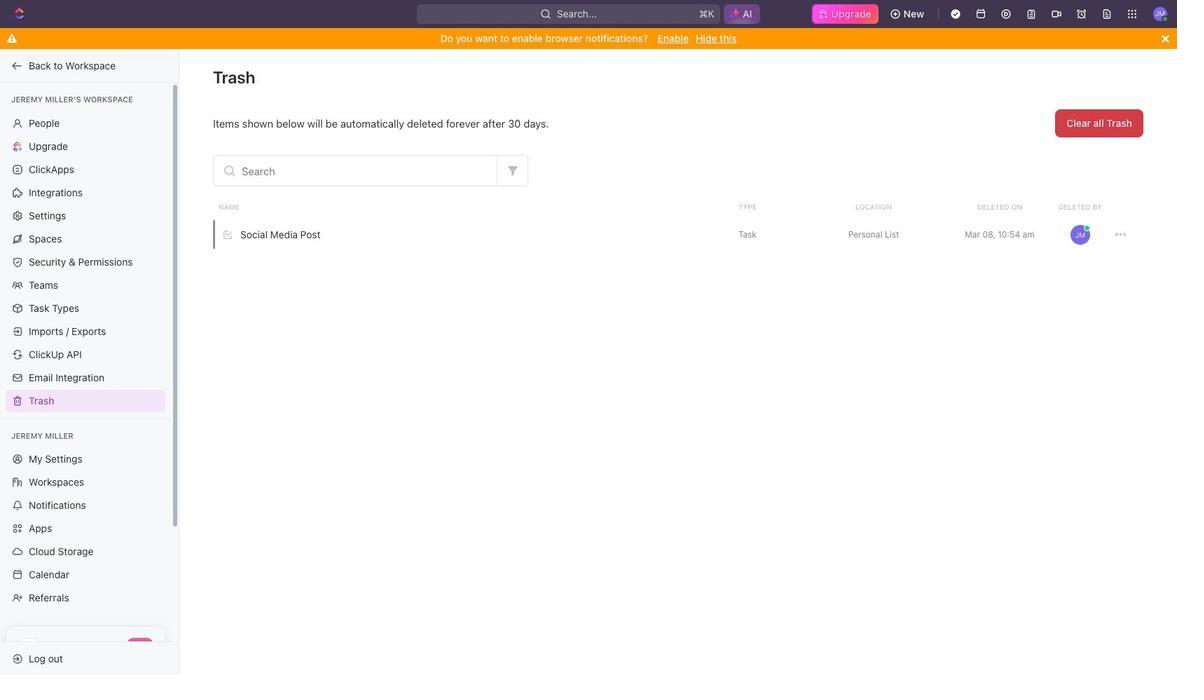 Task type: vqa. For each thing, say whether or not it's contained in the screenshot.
Search text box
yes



Task type: locate. For each thing, give the bounding box(es) containing it.
dropdown menu image
[[1116, 229, 1127, 240]]



Task type: describe. For each thing, give the bounding box(es) containing it.
Search text field
[[214, 156, 497, 186]]



